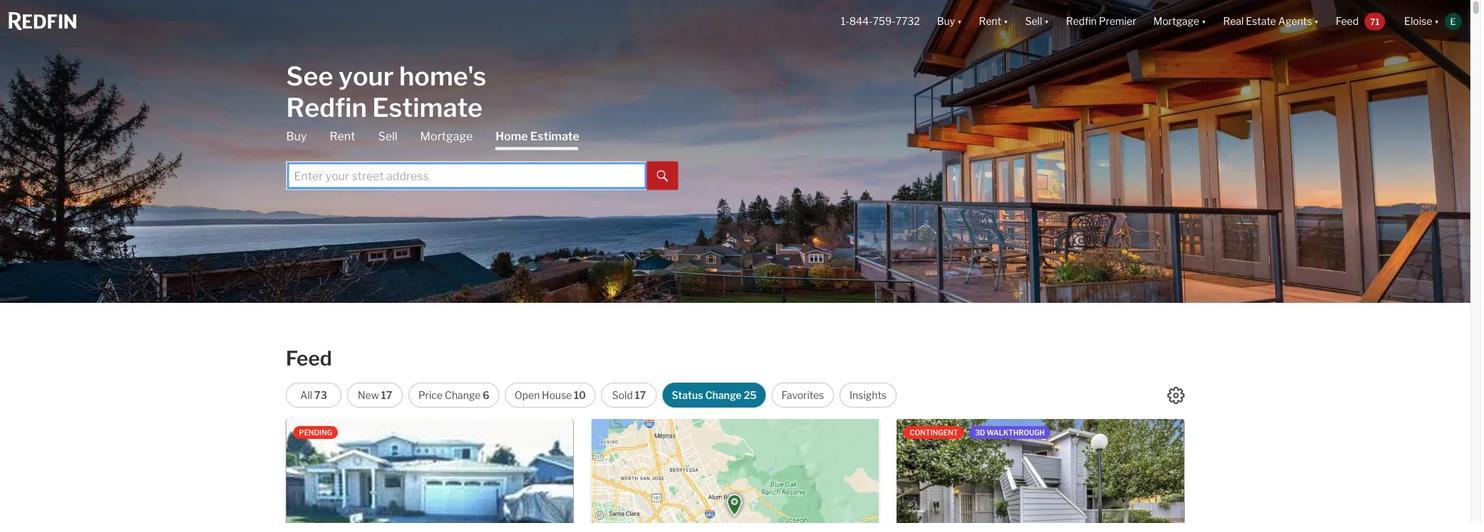 Task type: locate. For each thing, give the bounding box(es) containing it.
rent inside rent ▾ dropdown button
[[979, 15, 1001, 27]]

buy ▾ button
[[937, 0, 962, 43]]

change inside radio
[[445, 389, 481, 401]]

1 ▾ from the left
[[957, 15, 962, 27]]

Open House radio
[[505, 383, 595, 408]]

0 horizontal spatial buy
[[286, 129, 307, 143]]

change left 6
[[445, 389, 481, 401]]

0 vertical spatial sell
[[1025, 15, 1042, 27]]

estimate right home
[[530, 129, 579, 143]]

rent ▾ button
[[979, 0, 1008, 43]]

1 vertical spatial buy
[[286, 129, 307, 143]]

▾ for sell ▾
[[1044, 15, 1049, 27]]

▾ inside mortgage ▾ dropdown button
[[1201, 15, 1206, 27]]

0 horizontal spatial rent
[[330, 129, 355, 143]]

open
[[515, 389, 540, 401]]

25
[[744, 389, 757, 401]]

0 vertical spatial rent
[[979, 15, 1001, 27]]

estimate inside the see your home's redfin estimate
[[372, 92, 483, 123]]

rent ▾ button
[[970, 0, 1017, 43]]

1 horizontal spatial sell
[[1025, 15, 1042, 27]]

2 photo of 634 mohican dr, san jose, ca 95123 image from the left
[[573, 419, 861, 523]]

estimate
[[372, 92, 483, 123], [530, 129, 579, 143]]

3 ▾ from the left
[[1044, 15, 1049, 27]]

▾ left rent ▾
[[957, 15, 962, 27]]

3398 rocky mountain dr, san jose, ca 95127 image
[[591, 419, 879, 523]]

1 vertical spatial sell
[[378, 129, 397, 143]]

▾ left real
[[1201, 15, 1206, 27]]

1 vertical spatial redfin
[[286, 92, 367, 123]]

0 horizontal spatial sell
[[378, 129, 397, 143]]

17 right sold
[[635, 389, 646, 401]]

4 ▾ from the left
[[1201, 15, 1206, 27]]

status
[[672, 389, 703, 401]]

0 horizontal spatial redfin
[[286, 92, 367, 123]]

mortgage inside tab list
[[420, 129, 473, 143]]

1 horizontal spatial mortgage
[[1153, 15, 1199, 27]]

real estate agents ▾ link
[[1223, 0, 1319, 43]]

6 ▾ from the left
[[1434, 15, 1439, 27]]

change inside option
[[705, 389, 742, 401]]

17 inside new option
[[381, 389, 392, 401]]

1 horizontal spatial feed
[[1336, 15, 1359, 27]]

feed left 71
[[1336, 15, 1359, 27]]

new 17
[[358, 389, 392, 401]]

1 photo of 563 shadow dance dr, san jose, ca 95110 image from the left
[[897, 419, 1184, 523]]

0 vertical spatial redfin
[[1066, 15, 1097, 27]]

buy
[[937, 15, 955, 27], [286, 129, 307, 143]]

1 horizontal spatial estimate
[[530, 129, 579, 143]]

1 horizontal spatial rent
[[979, 15, 1001, 27]]

redfin premier button
[[1057, 0, 1145, 43]]

▾ left sell ▾
[[1003, 15, 1008, 27]]

1 vertical spatial rent
[[330, 129, 355, 143]]

buy for buy
[[286, 129, 307, 143]]

contingent
[[910, 428, 958, 437]]

estate
[[1246, 15, 1276, 27]]

eloise ▾
[[1404, 15, 1439, 27]]

buy left rent link
[[286, 129, 307, 143]]

rent link
[[330, 129, 355, 144]]

mortgage left real
[[1153, 15, 1199, 27]]

2 photo of 563 shadow dance dr, san jose, ca 95110 image from the left
[[1184, 419, 1471, 523]]

redfin left premier
[[1066, 15, 1097, 27]]

mortgage for mortgage
[[420, 129, 473, 143]]

rent right the 'buy ▾'
[[979, 15, 1001, 27]]

5 ▾ from the left
[[1314, 15, 1319, 27]]

change left 25
[[705, 389, 742, 401]]

buy right the 7732
[[937, 15, 955, 27]]

0 horizontal spatial mortgage
[[420, 129, 473, 143]]

▾ inside sell ▾ dropdown button
[[1044, 15, 1049, 27]]

0 vertical spatial feed
[[1336, 15, 1359, 27]]

all
[[300, 389, 312, 401]]

17 inside sold option
[[635, 389, 646, 401]]

sell for sell
[[378, 129, 397, 143]]

1 horizontal spatial buy
[[937, 15, 955, 27]]

1 change from the left
[[445, 389, 481, 401]]

1 horizontal spatial change
[[705, 389, 742, 401]]

sold
[[612, 389, 633, 401]]

rent left the sell link
[[330, 129, 355, 143]]

sell link
[[378, 129, 397, 144]]

home's
[[399, 60, 486, 92]]

rent inside tab list
[[330, 129, 355, 143]]

photo of 563 shadow dance dr, san jose, ca 95110 image
[[897, 419, 1184, 523], [1184, 419, 1471, 523]]

rent
[[979, 15, 1001, 27], [330, 129, 355, 143]]

status change 25
[[672, 389, 757, 401]]

agents
[[1278, 15, 1312, 27]]

1 vertical spatial mortgage
[[420, 129, 473, 143]]

0 horizontal spatial change
[[445, 389, 481, 401]]

mortgage
[[1153, 15, 1199, 27], [420, 129, 473, 143]]

rent for rent ▾
[[979, 15, 1001, 27]]

73
[[314, 389, 327, 401]]

▾ right agents
[[1314, 15, 1319, 27]]

feed
[[1336, 15, 1359, 27], [286, 346, 332, 371]]

1 vertical spatial estimate
[[530, 129, 579, 143]]

sell
[[1025, 15, 1042, 27], [378, 129, 397, 143]]

1-844-759-7732 link
[[841, 15, 920, 27]]

mortgage inside dropdown button
[[1153, 15, 1199, 27]]

redfin
[[1066, 15, 1097, 27], [286, 92, 367, 123]]

0 vertical spatial mortgage
[[1153, 15, 1199, 27]]

home estimate link
[[495, 129, 579, 150]]

price change 6
[[418, 389, 489, 401]]

sell ▾ button
[[1017, 0, 1057, 43]]

▾
[[957, 15, 962, 27], [1003, 15, 1008, 27], [1044, 15, 1049, 27], [1201, 15, 1206, 27], [1314, 15, 1319, 27], [1434, 15, 1439, 27]]

0 vertical spatial estimate
[[372, 92, 483, 123]]

0 vertical spatial buy
[[937, 15, 955, 27]]

mortgage up enter your street address search field
[[420, 129, 473, 143]]

eloise
[[1404, 15, 1432, 27]]

▾ inside buy ▾ dropdown button
[[957, 15, 962, 27]]

0 horizontal spatial estimate
[[372, 92, 483, 123]]

▾ inside rent ▾ dropdown button
[[1003, 15, 1008, 27]]

▾ left the user photo
[[1434, 15, 1439, 27]]

photo of 634 mohican dr, san jose, ca 95123 image
[[286, 419, 574, 523], [573, 419, 861, 523]]

0 horizontal spatial 17
[[381, 389, 392, 401]]

Enter your street address search field
[[286, 161, 647, 190]]

redfin up rent link
[[286, 92, 367, 123]]

mortgage link
[[420, 129, 473, 144]]

estimate up mortgage link
[[372, 92, 483, 123]]

6
[[483, 389, 489, 401]]

user photo image
[[1445, 13, 1462, 30]]

17
[[381, 389, 392, 401], [635, 389, 646, 401]]

▾ right rent ▾
[[1044, 15, 1049, 27]]

all 73
[[300, 389, 327, 401]]

tab list
[[286, 129, 678, 190]]

▾ inside the 'real estate agents ▾' link
[[1314, 15, 1319, 27]]

2 17 from the left
[[635, 389, 646, 401]]

17 right new
[[381, 389, 392, 401]]

option group
[[286, 383, 896, 408]]

sell inside tab list
[[378, 129, 397, 143]]

feed up all
[[286, 346, 332, 371]]

insights
[[850, 389, 887, 401]]

real estate agents ▾
[[1223, 15, 1319, 27]]

change
[[445, 389, 481, 401], [705, 389, 742, 401]]

1 17 from the left
[[381, 389, 392, 401]]

All radio
[[286, 383, 341, 408]]

open house 10
[[515, 389, 586, 401]]

pending
[[299, 428, 332, 437]]

real estate agents ▾ button
[[1215, 0, 1327, 43]]

7732
[[896, 15, 920, 27]]

1 horizontal spatial 17
[[635, 389, 646, 401]]

sell down the see your home's redfin estimate
[[378, 129, 397, 143]]

sell right rent ▾
[[1025, 15, 1042, 27]]

change for 6
[[445, 389, 481, 401]]

1 horizontal spatial redfin
[[1066, 15, 1097, 27]]

3d walkthrough
[[975, 428, 1045, 437]]

2 change from the left
[[705, 389, 742, 401]]

buy inside dropdown button
[[937, 15, 955, 27]]

2 ▾ from the left
[[1003, 15, 1008, 27]]

1 vertical spatial feed
[[286, 346, 332, 371]]

sell inside dropdown button
[[1025, 15, 1042, 27]]

sell ▾
[[1025, 15, 1049, 27]]

1-844-759-7732
[[841, 15, 920, 27]]



Task type: describe. For each thing, give the bounding box(es) containing it.
new
[[358, 389, 379, 401]]

mortgage ▾
[[1153, 15, 1206, 27]]

71
[[1370, 16, 1380, 27]]

Favorites radio
[[772, 383, 834, 408]]

0 horizontal spatial feed
[[286, 346, 332, 371]]

estimate inside tab list
[[530, 129, 579, 143]]

buy ▾
[[937, 15, 962, 27]]

home
[[495, 129, 528, 143]]

Status Change radio
[[662, 383, 766, 408]]

your
[[339, 60, 394, 92]]

redfin inside the see your home's redfin estimate
[[286, 92, 367, 123]]

real
[[1223, 15, 1244, 27]]

see your home's redfin estimate
[[286, 60, 486, 123]]

tab list containing buy
[[286, 129, 678, 190]]

3d
[[975, 428, 985, 437]]

▾ for eloise ▾
[[1434, 15, 1439, 27]]

1 photo of 634 mohican dr, san jose, ca 95123 image from the left
[[286, 419, 574, 523]]

▾ for rent ▾
[[1003, 15, 1008, 27]]

mortgage ▾ button
[[1153, 0, 1206, 43]]

rent for rent
[[330, 129, 355, 143]]

house
[[542, 389, 572, 401]]

759-
[[873, 15, 896, 27]]

10
[[574, 389, 586, 401]]

1-
[[841, 15, 849, 27]]

▾ for mortgage ▾
[[1201, 15, 1206, 27]]

mortgage for mortgage ▾
[[1153, 15, 1199, 27]]

17 for sold 17
[[635, 389, 646, 401]]

buy ▾ button
[[928, 0, 970, 43]]

sell for sell ▾
[[1025, 15, 1042, 27]]

Sold radio
[[601, 383, 657, 408]]

see
[[286, 60, 333, 92]]

change for 25
[[705, 389, 742, 401]]

rent ▾
[[979, 15, 1008, 27]]

walkthrough
[[987, 428, 1045, 437]]

Price Change radio
[[408, 383, 499, 408]]

buy for buy ▾
[[937, 15, 955, 27]]

844-
[[849, 15, 873, 27]]

sell ▾ button
[[1025, 0, 1049, 43]]

▾ for buy ▾
[[957, 15, 962, 27]]

sold 17
[[612, 389, 646, 401]]

redfin premier
[[1066, 15, 1136, 27]]

Insights radio
[[840, 383, 896, 408]]

submit search image
[[657, 171, 668, 182]]

price
[[418, 389, 443, 401]]

redfin inside button
[[1066, 15, 1097, 27]]

New radio
[[347, 383, 403, 408]]

premier
[[1099, 15, 1136, 27]]

17 for new 17
[[381, 389, 392, 401]]

home estimate
[[495, 129, 579, 143]]

mortgage ▾ button
[[1145, 0, 1215, 43]]

option group containing all
[[286, 383, 896, 408]]

buy link
[[286, 129, 307, 144]]

favorites
[[782, 389, 824, 401]]



Task type: vqa. For each thing, say whether or not it's contained in the screenshot.
bottom 'of:'
no



